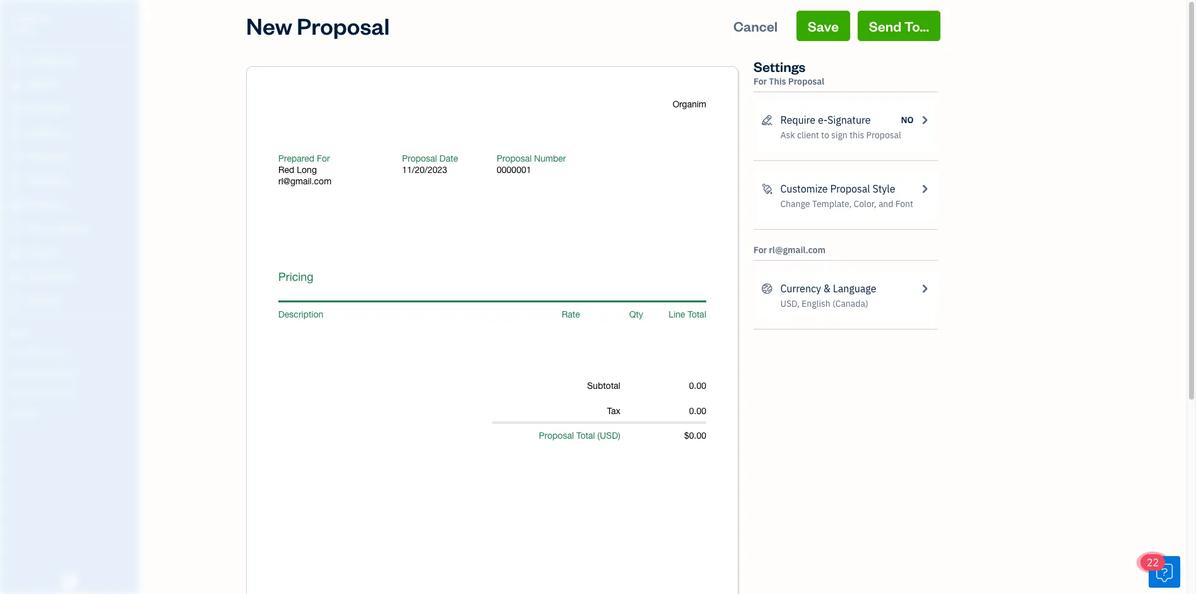 Task type: describe. For each thing, give the bounding box(es) containing it.
report image
[[8, 295, 23, 308]]

e-
[[818, 114, 828, 126]]

change template, color, and font
[[781, 198, 914, 210]]

owner
[[10, 25, 33, 35]]

2 0.00 from the top
[[690, 406, 707, 416]]

1 0.00 from the top
[[690, 381, 707, 391]]

pencilsquiggly image
[[762, 112, 773, 128]]

customize
[[781, 183, 828, 195]]

language
[[833, 282, 877, 295]]

client
[[798, 129, 820, 141]]

rate
[[562, 310, 580, 320]]

settings image
[[9, 408, 135, 418]]

no
[[902, 114, 914, 126]]

currencyandlanguage image
[[762, 281, 773, 296]]

long
[[297, 165, 317, 175]]

2 vertical spatial for
[[754, 244, 767, 256]]

cancel button
[[723, 11, 789, 41]]

description
[[279, 310, 324, 320]]

settings for this proposal
[[754, 57, 825, 87]]

to
[[822, 129, 830, 141]]

project image
[[8, 199, 23, 212]]

to...
[[905, 17, 930, 35]]

invoice image
[[8, 127, 23, 140]]

team members image
[[9, 347, 135, 357]]

estimate image
[[8, 103, 23, 116]]

line
[[669, 310, 686, 320]]

qty
[[630, 310, 644, 320]]

currency
[[781, 282, 822, 295]]

usd
[[600, 431, 618, 441]]

this
[[850, 129, 865, 141]]

and
[[879, 198, 894, 210]]

save button
[[797, 11, 851, 41]]

prepared for
[[279, 153, 330, 164]]

red
[[279, 165, 295, 175]]

signature
[[828, 114, 871, 126]]

bank connections image
[[9, 388, 135, 398]]

usd,
[[781, 298, 800, 309]]

style
[[873, 183, 896, 195]]

$0.00
[[685, 431, 707, 441]]

send
[[869, 17, 902, 35]]

currency & language
[[781, 282, 877, 295]]

&
[[824, 282, 831, 295]]

22 button
[[1141, 555, 1181, 588]]

color,
[[854, 198, 877, 210]]

22
[[1148, 556, 1160, 569]]

proposal number
[[497, 153, 566, 164]]

for for settings
[[754, 76, 767, 87]]

require e-signature
[[781, 114, 871, 126]]

for rl@gmail.com
[[754, 244, 826, 256]]

sign
[[832, 129, 848, 141]]

main element
[[0, 0, 171, 594]]

save
[[808, 17, 839, 35]]

require
[[781, 114, 816, 126]]

chevronright image
[[919, 281, 931, 296]]

usd, english (canada)
[[781, 298, 869, 309]]



Task type: vqa. For each thing, say whether or not it's contained in the screenshot.
Rate
yes



Task type: locate. For each thing, give the bounding box(es) containing it.
1 vertical spatial rl@gmail.com
[[769, 244, 826, 256]]

1 vertical spatial for
[[317, 153, 330, 164]]

(
[[598, 431, 600, 441]]

0 vertical spatial rl@gmail.com
[[279, 176, 332, 186]]

this
[[769, 76, 787, 87]]

timer image
[[8, 223, 23, 236]]

0.00
[[690, 381, 707, 391], [690, 406, 707, 416]]

organim for organim
[[673, 99, 707, 109]]

1 horizontal spatial rl@gmail.com
[[769, 244, 826, 256]]

change
[[781, 198, 811, 210]]

resource center badge image
[[1149, 556, 1181, 588]]

0 horizontal spatial total
[[577, 431, 595, 441]]

font
[[896, 198, 914, 210]]

for for prepared
[[317, 153, 330, 164]]

0 vertical spatial total
[[688, 310, 707, 320]]

total for line
[[688, 310, 707, 320]]

settings
[[754, 57, 806, 75]]

0 vertical spatial for
[[754, 76, 767, 87]]

chevronright image right style
[[919, 181, 931, 196]]

1 horizontal spatial organim
[[673, 99, 707, 109]]

)
[[618, 431, 621, 441]]

expense image
[[8, 175, 23, 188]]

prepared
[[279, 153, 315, 164]]

ask client to sign this proposal
[[781, 129, 902, 141]]

ask
[[781, 129, 796, 141]]

subtotal
[[588, 381, 621, 391]]

paintbrush image
[[762, 181, 773, 196]]

chevronright image right no
[[919, 112, 931, 128]]

proposal total ( usd )
[[539, 431, 621, 441]]

english
[[802, 298, 831, 309]]

0 vertical spatial organim
[[10, 11, 49, 24]]

rl@gmail.com up currency
[[769, 244, 826, 256]]

rl@gmail.com down 'long'
[[279, 176, 332, 186]]

payment image
[[8, 151, 23, 164]]

organim for organim owner
[[10, 11, 49, 24]]

number
[[535, 153, 566, 164]]

total
[[688, 310, 707, 320], [577, 431, 595, 441]]

1 vertical spatial 0.00
[[690, 406, 707, 416]]

organim
[[10, 11, 49, 24], [673, 99, 707, 109]]

organim owner
[[10, 11, 49, 35]]

total left (
[[577, 431, 595, 441]]

send to... button
[[858, 11, 941, 41]]

2 chevronright image from the top
[[919, 181, 931, 196]]

red long rl@gmail.com
[[279, 165, 332, 186]]

date
[[440, 153, 458, 164]]

cancel
[[734, 17, 778, 35]]

dashboard image
[[8, 55, 23, 68]]

line total
[[669, 310, 707, 320]]

chevronright image
[[919, 112, 931, 128], [919, 181, 931, 196]]

for up currencyandlanguage icon
[[754, 244, 767, 256]]

proposal
[[297, 11, 390, 40], [789, 76, 825, 87], [867, 129, 902, 141], [402, 153, 437, 164], [497, 153, 532, 164], [831, 183, 871, 195], [539, 431, 574, 441]]

new
[[246, 11, 292, 40]]

items and services image
[[9, 368, 135, 378]]

for inside settings for this proposal
[[754, 76, 767, 87]]

client image
[[8, 79, 23, 92]]

chevronright image for customize proposal style
[[919, 181, 931, 196]]

customize proposal style
[[781, 183, 896, 195]]

0 horizontal spatial organim
[[10, 11, 49, 24]]

total for proposal
[[577, 431, 595, 441]]

(canada)
[[833, 298, 869, 309]]

freshbooks image
[[59, 574, 80, 589]]

pricing
[[279, 270, 314, 284]]

0 horizontal spatial rl@gmail.com
[[279, 176, 332, 186]]

chevronright image for no
[[919, 112, 931, 128]]

new proposal
[[246, 11, 390, 40]]

proposal date
[[402, 153, 458, 164]]

organim inside the main element
[[10, 11, 49, 24]]

for
[[754, 76, 767, 87], [317, 153, 330, 164], [754, 244, 767, 256]]

1 horizontal spatial total
[[688, 310, 707, 320]]

0 vertical spatial chevronright image
[[919, 112, 931, 128]]

Enter a Proposal # text field
[[497, 165, 532, 175]]

money image
[[8, 247, 23, 260]]

rl@gmail.com
[[279, 176, 332, 186], [769, 244, 826, 256]]

proposal inside settings for this proposal
[[789, 76, 825, 87]]

for left this
[[754, 76, 767, 87]]

send to...
[[869, 17, 930, 35]]

for up 'long'
[[317, 153, 330, 164]]

template,
[[813, 198, 852, 210]]

1 vertical spatial total
[[577, 431, 595, 441]]

Estimate date in MM/DD/YYYY format text field
[[402, 165, 478, 175]]

1 vertical spatial chevronright image
[[919, 181, 931, 196]]

0 vertical spatial 0.00
[[690, 381, 707, 391]]

total right 'line'
[[688, 310, 707, 320]]

apps image
[[9, 327, 135, 337]]

chart image
[[8, 271, 23, 284]]

1 vertical spatial organim
[[673, 99, 707, 109]]

tax
[[607, 406, 621, 416]]

1 chevronright image from the top
[[919, 112, 931, 128]]



